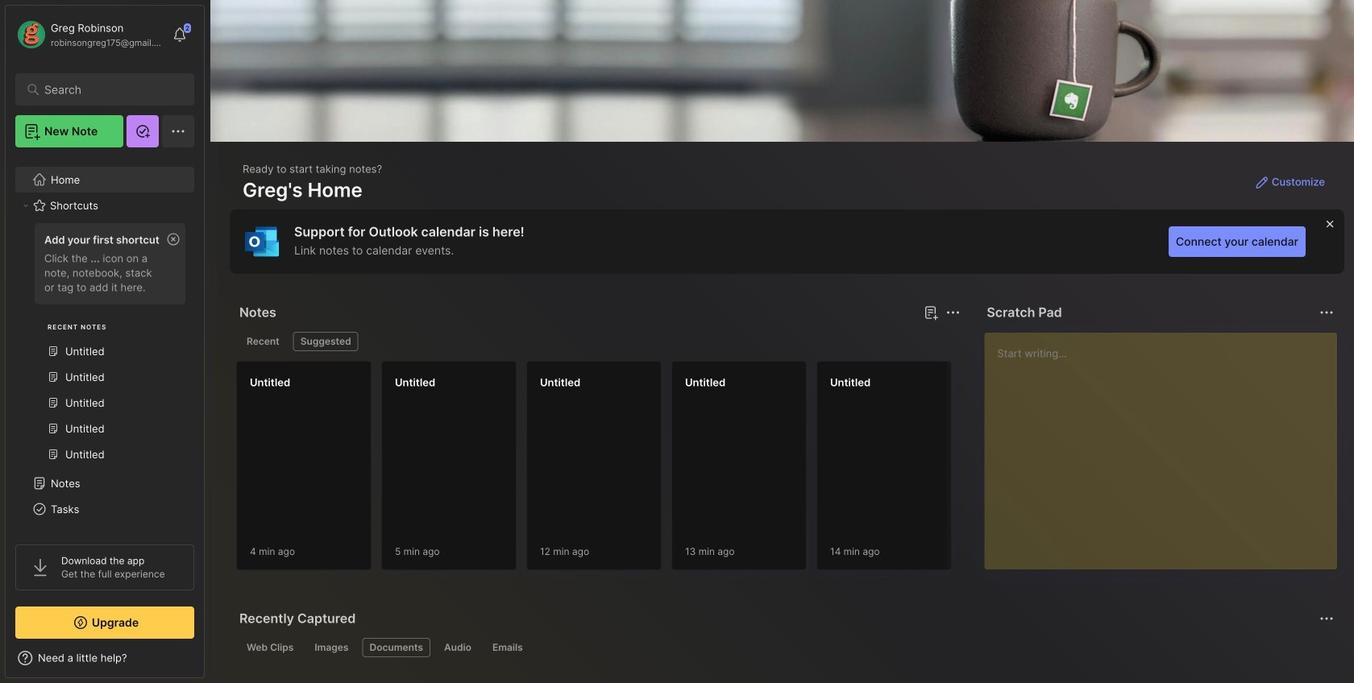 Task type: vqa. For each thing, say whether or not it's contained in the screenshot.
rightmost MORE ACTIONS field
yes



Task type: locate. For each thing, give the bounding box(es) containing it.
tab list
[[239, 332, 958, 352], [239, 639, 1332, 658]]

1 vertical spatial tab list
[[239, 639, 1332, 658]]

tab
[[239, 332, 287, 352], [293, 332, 359, 352], [239, 639, 301, 658], [307, 639, 356, 658], [362, 639, 431, 658], [437, 639, 479, 658], [485, 639, 530, 658]]

0 horizontal spatial more actions field
[[942, 302, 965, 324]]

1 tab list from the top
[[239, 332, 958, 352]]

row group
[[236, 361, 1355, 581]]

0 vertical spatial tab list
[[239, 332, 958, 352]]

tree inside main element
[[6, 157, 204, 671]]

group
[[15, 219, 194, 477]]

0 horizontal spatial more actions image
[[944, 303, 963, 323]]

1 horizontal spatial more actions field
[[1316, 302, 1339, 324]]

click to collapse image
[[204, 654, 216, 673]]

None search field
[[44, 80, 173, 99]]

tree
[[6, 157, 204, 671]]

1 more actions image from the left
[[944, 303, 963, 323]]

2 more actions field from the left
[[1316, 302, 1339, 324]]

1 horizontal spatial more actions image
[[1318, 303, 1337, 323]]

group inside main element
[[15, 219, 194, 477]]

main element
[[0, 0, 210, 684]]

more actions image
[[944, 303, 963, 323], [1318, 303, 1337, 323]]

More actions field
[[942, 302, 965, 324], [1316, 302, 1339, 324]]

WHAT'S NEW field
[[6, 646, 204, 672]]



Task type: describe. For each thing, give the bounding box(es) containing it.
2 more actions image from the left
[[1318, 303, 1337, 323]]

1 more actions field from the left
[[942, 302, 965, 324]]

Account field
[[15, 19, 164, 51]]

none search field inside main element
[[44, 80, 173, 99]]

Start writing… text field
[[998, 333, 1337, 557]]

2 tab list from the top
[[239, 639, 1332, 658]]

Search text field
[[44, 82, 173, 98]]



